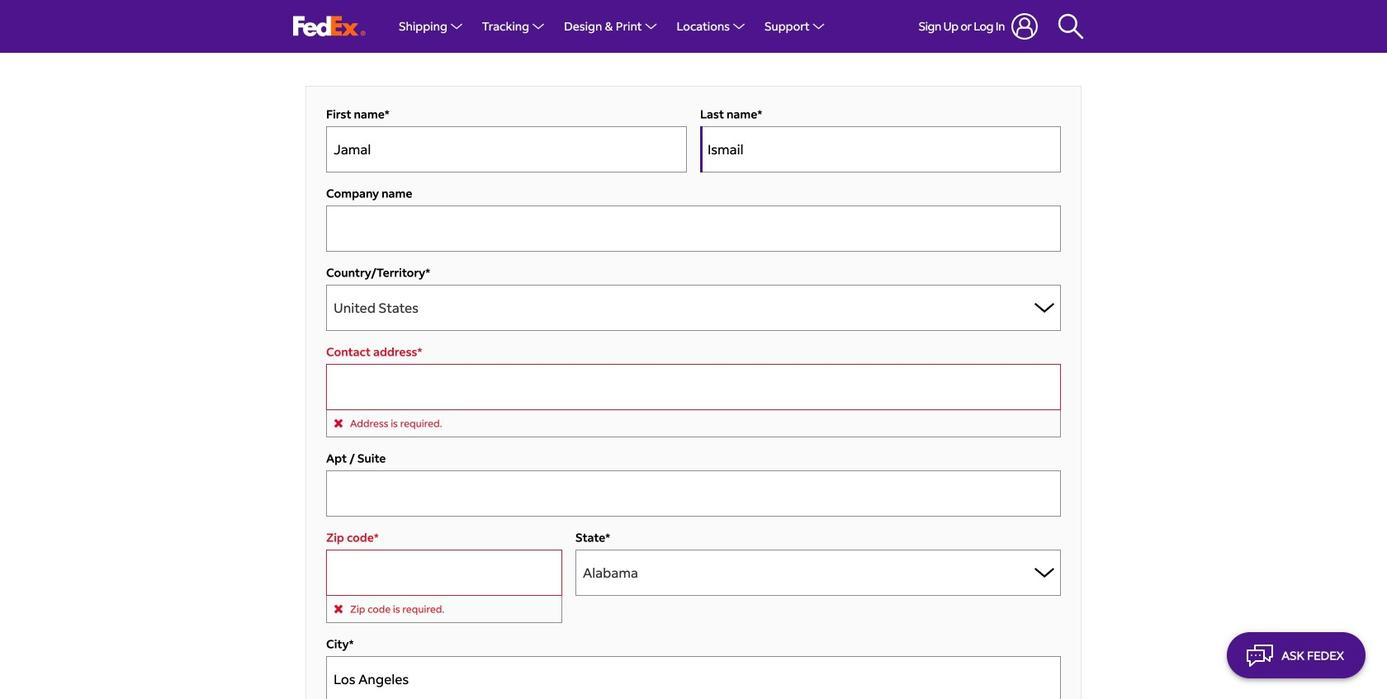 Task type: describe. For each thing, give the bounding box(es) containing it.
fedex search image
[[1058, 13, 1084, 40]]



Task type: vqa. For each thing, say whether or not it's contained in the screenshot.
Fedex Search image
yes



Task type: locate. For each thing, give the bounding box(es) containing it.
None text field
[[326, 126, 687, 173], [700, 126, 1061, 173], [326, 364, 1061, 410], [326, 126, 687, 173], [700, 126, 1061, 173], [326, 364, 1061, 410]]

None text field
[[326, 206, 1061, 252], [326, 471, 1061, 517], [326, 550, 562, 596], [326, 657, 1061, 700], [326, 206, 1061, 252], [326, 471, 1061, 517], [326, 550, 562, 596], [326, 657, 1061, 700]]

None field
[[326, 344, 1061, 438]]



